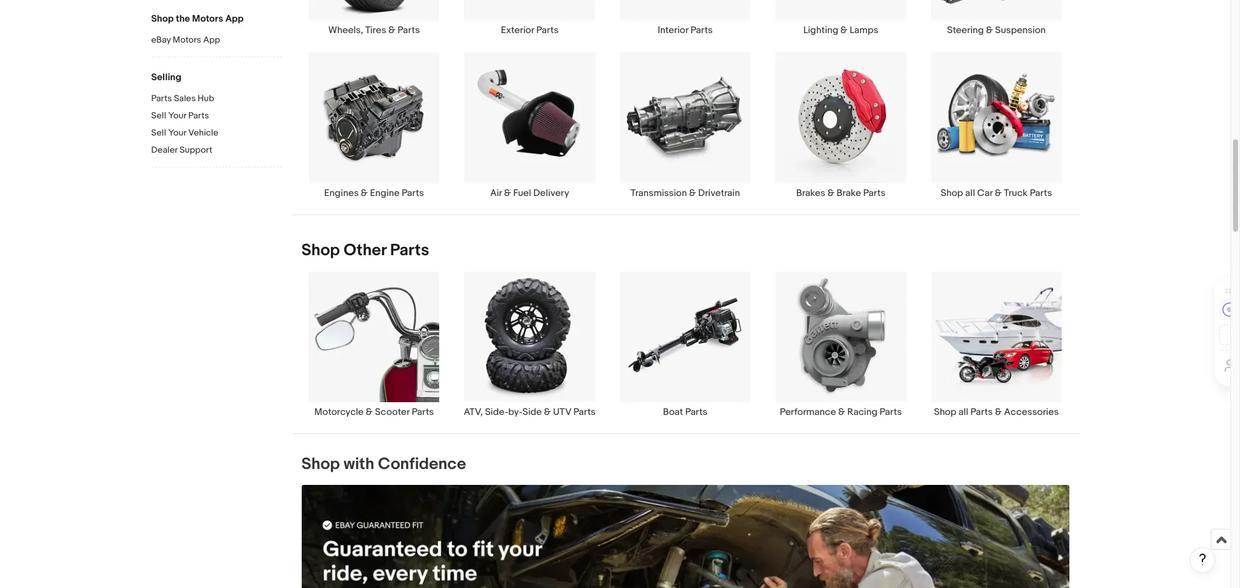 Task type: describe. For each thing, give the bounding box(es) containing it.
vehicle
[[188, 127, 218, 138]]

& inside "link"
[[995, 187, 1002, 199]]

2 sell from the top
[[151, 127, 166, 138]]

& right tires
[[388, 24, 395, 37]]

performance & racing parts link
[[763, 271, 919, 418]]

shop for shop with confidence
[[301, 455, 340, 474]]

parts up vehicle
[[188, 110, 209, 121]]

parts inside "interior parts" link
[[691, 24, 713, 37]]

1 sell from the top
[[151, 110, 166, 121]]

all for parts
[[959, 406, 968, 418]]

interior parts link
[[608, 0, 763, 37]]

motorcycle
[[314, 406, 364, 418]]

parts inside the exterior parts link
[[536, 24, 559, 37]]

shop for shop other parts
[[301, 240, 340, 260]]

scooter
[[375, 406, 410, 418]]

& left engine
[[361, 187, 368, 199]]

& left utv on the left of the page
[[544, 406, 551, 418]]

1 vertical spatial app
[[203, 34, 220, 45]]

engines & engine parts link
[[296, 52, 452, 199]]

ebay motors app link
[[151, 34, 282, 46]]

parts inside atv, side-by-side & utv parts link
[[573, 406, 596, 418]]

sell your vehicle link
[[151, 127, 282, 139]]

shop all parts & accessories
[[934, 406, 1059, 418]]

help, opens dialogs image
[[1196, 553, 1209, 566]]

parts inside shop all parts & accessories link
[[971, 406, 993, 418]]

suspension
[[995, 24, 1046, 37]]

side-
[[485, 406, 508, 418]]

dealer
[[151, 145, 177, 155]]

selling
[[151, 71, 181, 83]]

lighting & lamps link
[[763, 0, 919, 37]]

with
[[344, 455, 374, 474]]

lamps
[[850, 24, 878, 37]]

parts inside the engines & engine parts link
[[402, 187, 424, 199]]

& left accessories
[[995, 406, 1002, 418]]

air & fuel delivery link
[[452, 52, 608, 199]]

parts inside wheels, tires & parts link
[[398, 24, 420, 37]]

drivetrain
[[698, 187, 740, 199]]

steering & suspension link
[[919, 0, 1074, 37]]

wheels, tires & parts
[[328, 24, 420, 37]]

accessories
[[1004, 406, 1059, 418]]

truck
[[1004, 187, 1028, 199]]

shop other parts
[[301, 240, 429, 260]]

atv, side-by-side & utv parts link
[[452, 271, 608, 418]]

transmission
[[631, 187, 687, 199]]

& right air
[[504, 187, 511, 199]]

utv
[[553, 406, 571, 418]]

air & fuel delivery
[[490, 187, 569, 199]]

fuel
[[513, 187, 531, 199]]

sell your parts link
[[151, 110, 282, 122]]

parts sales hub sell your parts sell your vehicle dealer support
[[151, 93, 218, 155]]

parts inside performance & racing parts link
[[880, 406, 902, 418]]

performance & racing parts
[[780, 406, 902, 418]]

shop for shop the motors app
[[151, 13, 174, 25]]

by-
[[508, 406, 523, 418]]

shop all parts & accessories link
[[919, 271, 1074, 418]]

parts inside the motorcycle & scooter parts link
[[412, 406, 434, 418]]

brakes
[[796, 187, 825, 199]]

air
[[490, 187, 502, 199]]

interior
[[658, 24, 688, 37]]

all for car
[[965, 187, 975, 199]]

steering
[[947, 24, 984, 37]]

racing
[[847, 406, 878, 418]]

delivery
[[533, 187, 569, 199]]

shop for shop all car & truck parts
[[941, 187, 963, 199]]

boat
[[663, 406, 683, 418]]

brakes & brake parts link
[[763, 52, 919, 199]]

1 vertical spatial motors
[[173, 34, 201, 45]]



Task type: locate. For each thing, give the bounding box(es) containing it.
car
[[977, 187, 993, 199]]

interior parts
[[658, 24, 713, 37]]

shop for shop all parts & accessories
[[934, 406, 956, 418]]

your down sales in the left of the page
[[168, 110, 186, 121]]

shop all car & truck parts
[[941, 187, 1052, 199]]

& left racing
[[838, 406, 845, 418]]

& left 'drivetrain'
[[689, 187, 696, 199]]

& left lamps
[[841, 24, 848, 37]]

the
[[176, 13, 190, 25]]

None text field
[[301, 485, 1069, 588]]

parts right boat at the bottom right
[[685, 406, 708, 418]]

app up ebay motors app link
[[225, 13, 244, 25]]

other
[[344, 240, 386, 260]]

side
[[523, 406, 542, 418]]

parts right the interior
[[691, 24, 713, 37]]

transmission & drivetrain
[[631, 187, 740, 199]]

engines & engine parts
[[324, 187, 424, 199]]

parts inside boat parts link
[[685, 406, 708, 418]]

shop the motors app
[[151, 13, 244, 25]]

brakes & brake parts
[[796, 187, 886, 199]]

shop with confidence
[[301, 455, 466, 474]]

2 your from the top
[[168, 127, 186, 138]]

& right 'car'
[[995, 187, 1002, 199]]

dealer support link
[[151, 145, 282, 157]]

your up dealer
[[168, 127, 186, 138]]

shop
[[151, 13, 174, 25], [941, 187, 963, 199], [301, 240, 340, 260], [934, 406, 956, 418], [301, 455, 340, 474]]

lighting & lamps
[[803, 24, 878, 37]]

parts left accessories
[[971, 406, 993, 418]]

boat parts link
[[608, 271, 763, 418]]

app
[[225, 13, 244, 25], [203, 34, 220, 45]]

engine
[[370, 187, 400, 199]]

parts right the exterior
[[536, 24, 559, 37]]

your
[[168, 110, 186, 121], [168, 127, 186, 138]]

sales
[[174, 93, 196, 104]]

hub
[[198, 93, 214, 104]]

atv, side-by-side & utv parts
[[464, 406, 596, 418]]

brake
[[837, 187, 861, 199]]

parts right scooter
[[412, 406, 434, 418]]

parts right utv on the left of the page
[[573, 406, 596, 418]]

0 vertical spatial all
[[965, 187, 975, 199]]

exterior parts link
[[452, 0, 608, 37]]

parts right the other in the left top of the page
[[390, 240, 429, 260]]

0 vertical spatial app
[[225, 13, 244, 25]]

exterior parts
[[501, 24, 559, 37]]

motors down the the
[[173, 34, 201, 45]]

wheels,
[[328, 24, 363, 37]]

parts right tires
[[398, 24, 420, 37]]

&
[[388, 24, 395, 37], [841, 24, 848, 37], [986, 24, 993, 37], [361, 187, 368, 199], [504, 187, 511, 199], [689, 187, 696, 199], [828, 187, 835, 199], [995, 187, 1002, 199], [366, 406, 373, 418], [544, 406, 551, 418], [838, 406, 845, 418], [995, 406, 1002, 418]]

parts right "truck"
[[1030, 187, 1052, 199]]

1 vertical spatial all
[[959, 406, 968, 418]]

0 vertical spatial motors
[[192, 13, 223, 25]]

confidence
[[378, 455, 466, 474]]

0 vertical spatial sell
[[151, 110, 166, 121]]

all
[[965, 187, 975, 199], [959, 406, 968, 418]]

guaranteed to fit your ride, every time image
[[301, 485, 1069, 588]]

1 your from the top
[[168, 110, 186, 121]]

engines
[[324, 187, 359, 199]]

atv,
[[464, 406, 483, 418]]

sell
[[151, 110, 166, 121], [151, 127, 166, 138]]

parts inside shop all car & truck parts "link"
[[1030, 187, 1052, 199]]

motorcycle & scooter parts link
[[296, 271, 452, 418]]

ebay motors app
[[151, 34, 220, 45]]

exterior
[[501, 24, 534, 37]]

shop inside "link"
[[941, 187, 963, 199]]

parts right brake on the right of page
[[863, 187, 886, 199]]

parts sales hub link
[[151, 93, 282, 105]]

support
[[179, 145, 212, 155]]

1 vertical spatial your
[[168, 127, 186, 138]]

0 vertical spatial your
[[168, 110, 186, 121]]

lighting
[[803, 24, 838, 37]]

0 horizontal spatial app
[[203, 34, 220, 45]]

parts inside the 'brakes & brake parts' link
[[863, 187, 886, 199]]

shop all car & truck parts link
[[919, 52, 1074, 199]]

motors
[[192, 13, 223, 25], [173, 34, 201, 45]]

motors up ebay motors app link
[[192, 13, 223, 25]]

& right steering
[[986, 24, 993, 37]]

1 horizontal spatial app
[[225, 13, 244, 25]]

wheels, tires & parts link
[[296, 0, 452, 37]]

parts
[[398, 24, 420, 37], [536, 24, 559, 37], [691, 24, 713, 37], [151, 93, 172, 104], [188, 110, 209, 121], [402, 187, 424, 199], [863, 187, 886, 199], [1030, 187, 1052, 199], [390, 240, 429, 260], [412, 406, 434, 418], [573, 406, 596, 418], [685, 406, 708, 418], [880, 406, 902, 418], [971, 406, 993, 418]]

parts down selling
[[151, 93, 172, 104]]

& left scooter
[[366, 406, 373, 418]]

steering & suspension
[[947, 24, 1046, 37]]

1 vertical spatial sell
[[151, 127, 166, 138]]

parts right engine
[[402, 187, 424, 199]]

tires
[[365, 24, 386, 37]]

performance
[[780, 406, 836, 418]]

transmission & drivetrain link
[[608, 52, 763, 199]]

all inside "link"
[[965, 187, 975, 199]]

ebay
[[151, 34, 171, 45]]

motorcycle & scooter parts
[[314, 406, 434, 418]]

parts right racing
[[880, 406, 902, 418]]

boat parts
[[663, 406, 708, 418]]

app down shop the motors app
[[203, 34, 220, 45]]

& left brake on the right of page
[[828, 187, 835, 199]]



Task type: vqa. For each thing, say whether or not it's contained in the screenshot.
Wheels, Tires & Parts
yes



